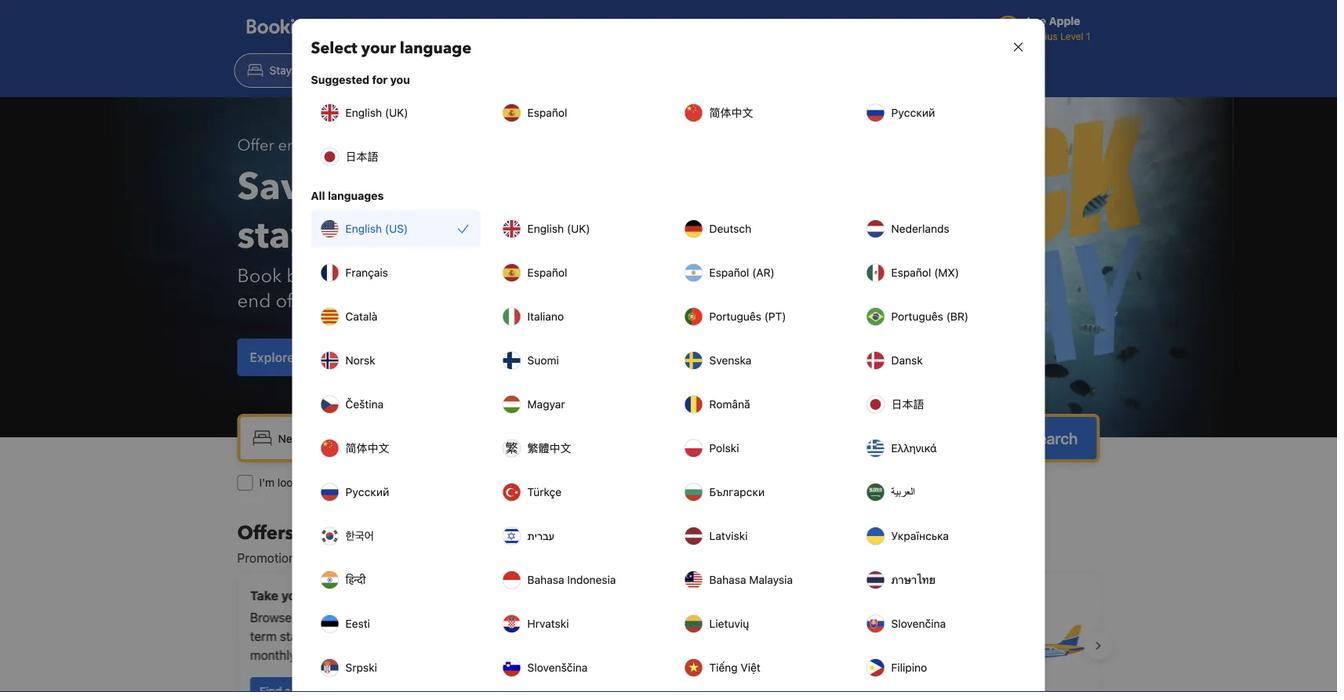 Task type: describe. For each thing, give the bounding box(es) containing it.
deutsch button
[[675, 210, 844, 248]]

bahasa indonesia button
[[493, 562, 662, 599]]

bahasa for bahasa indonesia
[[528, 574, 564, 587]]

türkçe button
[[493, 474, 662, 511]]

you inside dialog
[[390, 73, 410, 86]]

русский for the rightmost русский button
[[892, 106, 935, 119]]

polski
[[710, 442, 739, 455]]

– inside offer ends in 11 days save 30% or more on stays book before nov 29, 2023 – stay anytime before the end of 2024
[[467, 263, 475, 289]]

slovenčina button
[[857, 606, 1026, 643]]

bahasa malaysia button
[[675, 562, 844, 599]]

with
[[918, 620, 942, 635]]

11
[[334, 135, 352, 157]]

filipino button
[[857, 650, 1026, 687]]

norsk button
[[311, 342, 480, 380]]

latviski
[[710, 530, 748, 543]]

you inside offers promotions, deals, and special offers for you
[[469, 551, 490, 566]]

to
[[743, 598, 755, 613]]

русский for the bottommost русский button
[[346, 486, 389, 499]]

your for select
[[361, 38, 396, 59]]

1 horizontal spatial 简体中文 button
[[675, 94, 844, 132]]

2 vertical spatial flights
[[754, 676, 786, 689]]

booking.com image
[[247, 19, 360, 38]]

(uk) for the right english (uk) button
[[567, 222, 590, 235]]

dansk
[[892, 354, 923, 367]]

vacation inside take your longest vacation yet browse properties offering long- term stays, many at reduced monthly rates.
[[360, 589, 412, 604]]

search button
[[1010, 417, 1097, 460]]

polski button
[[675, 430, 844, 468]]

deals,
[[309, 551, 343, 566]]

nederlands button
[[857, 210, 1026, 248]]

explore deals
[[250, 350, 329, 365]]

end
[[237, 288, 271, 314]]

1 vertical spatial 简体中文 button
[[311, 430, 480, 468]]

hrvatski
[[528, 618, 569, 631]]

search for flights link
[[688, 668, 796, 693]]

30%
[[334, 162, 417, 213]]

italiano
[[528, 310, 564, 323]]

lietuvių button
[[675, 606, 844, 643]]

tiếng việt button
[[675, 650, 844, 687]]

čeština
[[346, 398, 384, 411]]

check-out date button
[[665, 424, 760, 453]]

longest
[[311, 589, 357, 604]]

term
[[250, 630, 276, 644]]

your for take
[[281, 589, 308, 604]]

offers
[[414, 551, 447, 566]]

português (pt) button
[[675, 298, 844, 336]]

(pt)
[[765, 310, 786, 323]]

flights
[[349, 64, 383, 77]]

the
[[653, 263, 680, 289]]

1 vertical spatial русский button
[[311, 474, 480, 511]]

català
[[346, 310, 378, 323]]

deals
[[297, 350, 329, 365]]

fly away to your dream vacation get inspired – compare and book flights with flexibility
[[688, 598, 942, 654]]

eesti button
[[311, 606, 480, 643]]

of
[[276, 288, 293, 314]]

for inside region
[[736, 676, 751, 689]]

region containing take your longest vacation yet
[[225, 568, 1113, 693]]

한국어
[[346, 530, 374, 543]]

search for search for flights
[[697, 676, 733, 689]]

language
[[400, 38, 472, 59]]

languages
[[328, 189, 384, 202]]

2
[[811, 432, 818, 445]]

explore
[[250, 350, 294, 365]]

slovenščina button
[[493, 650, 662, 687]]

vacation inside the fly away to your dream vacation get inspired – compare and book flights with flexibility
[[831, 598, 882, 613]]

हिन्दी button
[[311, 562, 480, 599]]

filipino
[[892, 662, 927, 675]]

– inside the fly away to your dream vacation get inspired – compare and book flights with flexibility
[[760, 620, 767, 635]]

out
[[709, 432, 726, 445]]

list your property
[[870, 21, 974, 36]]

(us)
[[385, 222, 408, 235]]

2 adults · 0 children · 1 room
[[811, 432, 957, 445]]

čeština button
[[311, 386, 480, 424]]

latviski button
[[675, 518, 844, 555]]

flights link
[[314, 53, 396, 88]]

i'm looking for an entire home or apartment
[[259, 477, 478, 490]]

flexibility
[[688, 639, 738, 654]]

offers
[[237, 520, 294, 546]]

2 · from the left
[[916, 432, 920, 445]]

0 vertical spatial flights
[[729, 477, 760, 490]]

עברית
[[528, 530, 555, 543]]

1 horizontal spatial english (uk) button
[[493, 210, 662, 248]]

home
[[381, 477, 410, 490]]

properties
[[295, 611, 353, 626]]

việt
[[741, 662, 761, 675]]

português (pt)
[[710, 310, 786, 323]]

svenska
[[710, 354, 752, 367]]

your inside the fly away to your dream vacation get inspired – compare and book flights with flexibility
[[758, 598, 786, 613]]

room
[[930, 432, 957, 445]]

bahasa malaysia
[[710, 574, 793, 587]]

繁體中文
[[528, 442, 571, 455]]

2 before from the left
[[591, 263, 648, 289]]

español button for español (ar)
[[493, 254, 662, 292]]

all
[[311, 189, 325, 202]]

take your longest vacation yet browse properties offering long- term stays, many at reduced monthly rates.
[[250, 589, 434, 663]]

1 before from the left
[[287, 263, 344, 289]]

your for list
[[895, 21, 920, 36]]

take your longest vacation yet image
[[521, 574, 662, 693]]

select your language
[[311, 38, 472, 59]]

explore deals link
[[237, 339, 342, 377]]

take
[[250, 589, 278, 604]]

english (us)
[[346, 222, 408, 235]]

1 horizontal spatial русский button
[[857, 94, 1026, 132]]

2 adults · 0 children · 1 room button
[[782, 424, 1001, 453]]

date
[[729, 432, 753, 445]]

fly away to your dream vacation image
[[978, 591, 1088, 693]]

all languages
[[311, 189, 384, 202]]

العربية button
[[857, 474, 1026, 511]]

special
[[371, 551, 410, 566]]

offer ends in 11 days save 30% or more on stays book before nov 29, 2023 – stay anytime before the end of 2024
[[237, 135, 680, 314]]

i'm for i'm traveling for work
[[513, 477, 528, 490]]



Task type: vqa. For each thing, say whether or not it's contained in the screenshot.


Task type: locate. For each thing, give the bounding box(es) containing it.
promotions,
[[237, 551, 306, 566]]

ends
[[278, 135, 313, 157]]

2 looking from the left
[[672, 477, 709, 490]]

español (ar)
[[710, 266, 775, 279]]

suomi button
[[493, 342, 662, 380]]

2 português from the left
[[892, 310, 944, 323]]

compare
[[770, 620, 820, 635]]

0 horizontal spatial –
[[467, 263, 475, 289]]

1 vertical spatial 日本語 button
[[857, 386, 1026, 424]]

1 vertical spatial english (uk)
[[528, 222, 590, 235]]

malaysia
[[749, 574, 793, 587]]

and inside the fly away to your dream vacation get inspired – compare and book flights with flexibility
[[823, 620, 845, 635]]

1 vertical spatial (uk)
[[567, 222, 590, 235]]

한국어 button
[[311, 518, 480, 555]]

0 horizontal spatial english (uk)
[[346, 106, 408, 119]]

in
[[317, 135, 330, 157]]

long-
[[404, 611, 434, 626]]

(uk) down "on"
[[567, 222, 590, 235]]

inspired
[[711, 620, 757, 635]]

for down việt
[[736, 676, 751, 689]]

español button up italiano button
[[493, 254, 662, 292]]

select your language dialog
[[273, 0, 1064, 693]]

1 horizontal spatial i'm
[[513, 477, 528, 490]]

search
[[1029, 429, 1078, 448], [697, 676, 733, 689]]

· left 1
[[916, 432, 920, 445]]

español (ar) button
[[675, 254, 844, 292]]

for inside select your language dialog
[[372, 73, 388, 86]]

bahasa inside button
[[710, 574, 746, 587]]

1 horizontal spatial 日本語
[[892, 398, 924, 411]]

at
[[350, 630, 361, 644]]

rates.
[[299, 648, 331, 663]]

your right to
[[758, 598, 786, 613]]

2 español button from the top
[[493, 254, 662, 292]]

1 vertical spatial english (uk) button
[[493, 210, 662, 248]]

you down select your language
[[390, 73, 410, 86]]

1 horizontal spatial looking
[[672, 477, 709, 490]]

list your property link
[[861, 9, 983, 47]]

2024
[[298, 288, 342, 314]]

looking left an
[[278, 477, 314, 490]]

español button for 简体中文
[[493, 94, 662, 132]]

2 i'm from the left
[[513, 477, 528, 490]]

português inside button
[[892, 310, 944, 323]]

bahasa inside button
[[528, 574, 564, 587]]

português for português (br)
[[892, 310, 944, 323]]

0 horizontal spatial (uk)
[[385, 106, 408, 119]]

0 vertical spatial english (uk)
[[346, 106, 408, 119]]

bahasa
[[528, 574, 564, 587], [710, 574, 746, 587]]

bahasa up away
[[710, 574, 746, 587]]

english down suggested for you
[[346, 106, 382, 119]]

português left the (pt)
[[710, 310, 762, 323]]

english for 日本語
[[346, 106, 382, 119]]

anytime
[[518, 263, 586, 289]]

0 vertical spatial 简体中文 button
[[675, 94, 844, 132]]

1 vertical spatial or
[[413, 477, 423, 490]]

or right home
[[413, 477, 423, 490]]

english inside button
[[346, 222, 382, 235]]

0 horizontal spatial english (uk) button
[[311, 94, 480, 132]]

ภาษาไทย
[[892, 574, 936, 587]]

1 vertical spatial русский
[[346, 486, 389, 499]]

(uk) for leftmost english (uk) button
[[385, 106, 408, 119]]

your right list
[[895, 21, 920, 36]]

français button
[[311, 254, 480, 292]]

0 horizontal spatial vacation
[[360, 589, 412, 604]]

0 horizontal spatial 日本語
[[346, 150, 379, 163]]

1 horizontal spatial português
[[892, 310, 944, 323]]

1 vertical spatial flights
[[880, 620, 915, 635]]

2 bahasa from the left
[[710, 574, 746, 587]]

english for english (uk)
[[346, 222, 382, 235]]

1 vertical spatial 日本語
[[892, 398, 924, 411]]

suggested for you
[[311, 73, 410, 86]]

property
[[924, 21, 974, 36]]

vacation up book
[[831, 598, 882, 613]]

your up flights
[[361, 38, 396, 59]]

1 vertical spatial 简体中文
[[346, 442, 389, 455]]

english (us) button
[[311, 210, 480, 248]]

your inside dialog
[[361, 38, 396, 59]]

ภาษาไทย button
[[857, 562, 1026, 599]]

you
[[390, 73, 410, 86], [469, 551, 490, 566]]

0 horizontal spatial and
[[346, 551, 367, 566]]

your inside take your longest vacation yet browse properties offering long- term stays, many at reduced monthly rates.
[[281, 589, 308, 604]]

– left stay
[[467, 263, 475, 289]]

1 español button from the top
[[493, 94, 662, 132]]

select
[[311, 38, 357, 59]]

(uk) up days
[[385, 106, 408, 119]]

español inside 'button'
[[892, 266, 931, 279]]

العربية
[[892, 486, 915, 499]]

0 horizontal spatial before
[[287, 263, 344, 289]]

check-
[[672, 432, 709, 445]]

hrvatski button
[[493, 606, 662, 643]]

english (uk) button up anytime
[[493, 210, 662, 248]]

apartment
[[426, 477, 478, 490]]

english (uk) up days
[[346, 106, 408, 119]]

save
[[237, 162, 325, 213]]

ελληνικά
[[892, 442, 937, 455]]

tiếng
[[710, 662, 738, 675]]

bahasa up 'hrvatski'
[[528, 574, 564, 587]]

for down the "polski"
[[712, 477, 726, 490]]

children
[[871, 432, 913, 445]]

stays,
[[280, 630, 313, 644]]

offering
[[357, 611, 401, 626]]

english (uk)
[[346, 106, 408, 119], [528, 222, 590, 235]]

0 horizontal spatial looking
[[278, 477, 314, 490]]

español
[[528, 106, 567, 119], [528, 266, 567, 279], [710, 266, 749, 279], [892, 266, 931, 279]]

1 horizontal spatial you
[[469, 551, 490, 566]]

english (uk) up anytime
[[528, 222, 590, 235]]

english
[[346, 106, 382, 119], [346, 222, 382, 235], [528, 222, 564, 235]]

suggested
[[311, 73, 370, 86]]

region
[[225, 568, 1113, 693]]

0 horizontal spatial 简体中文 button
[[311, 430, 480, 468]]

flights down việt
[[754, 676, 786, 689]]

for left "work" on the bottom left
[[578, 477, 592, 490]]

1 vertical spatial you
[[469, 551, 490, 566]]

looking for i'm
[[278, 477, 314, 490]]

ελληνικά button
[[857, 430, 1026, 468]]

flights down polski button
[[729, 477, 760, 490]]

0 vertical spatial –
[[467, 263, 475, 289]]

traveling
[[531, 477, 575, 490]]

eesti
[[346, 618, 370, 631]]

offers promotions, deals, and special offers for you
[[237, 520, 490, 566]]

1 português from the left
[[710, 310, 762, 323]]

български button
[[675, 474, 844, 511]]

0 vertical spatial you
[[390, 73, 410, 86]]

indonesia
[[567, 574, 616, 587]]

0 vertical spatial and
[[346, 551, 367, 566]]

flights left the with
[[880, 620, 915, 635]]

and left book
[[823, 620, 845, 635]]

before left the
[[591, 263, 648, 289]]

日本語 for bottommost 日本語 button
[[892, 398, 924, 411]]

0 vertical spatial search
[[1029, 429, 1078, 448]]

简体中文 for bottom 简体中文 button
[[346, 442, 389, 455]]

days
[[356, 135, 389, 157]]

1 vertical spatial –
[[760, 620, 767, 635]]

1 horizontal spatial or
[[426, 162, 465, 213]]

0 horizontal spatial 日本語 button
[[311, 138, 480, 176]]

· left 0
[[855, 432, 859, 445]]

entire
[[350, 477, 379, 490]]

fly
[[688, 598, 706, 613]]

dansk button
[[857, 342, 1026, 380]]

1 horizontal spatial русский
[[892, 106, 935, 119]]

i'm up 'offers'
[[259, 477, 275, 490]]

flights inside the fly away to your dream vacation get inspired – compare and book flights with flexibility
[[880, 620, 915, 635]]

עברית button
[[493, 518, 662, 555]]

繁體中文 button
[[493, 430, 662, 468]]

search for search
[[1029, 429, 1078, 448]]

english left (us)
[[346, 222, 382, 235]]

türkçe
[[528, 486, 562, 499]]

away
[[709, 598, 740, 613]]

nov
[[348, 263, 383, 289]]

monthly
[[250, 648, 296, 663]]

norsk
[[346, 354, 375, 367]]

0 vertical spatial русский button
[[857, 94, 1026, 132]]

english (uk) button up days
[[311, 94, 480, 132]]

stays
[[237, 210, 330, 262]]

日本語 up children
[[892, 398, 924, 411]]

i'm for i'm looking for an entire home or apartment
[[259, 477, 275, 490]]

for down select your language
[[372, 73, 388, 86]]

1 horizontal spatial 日本語 button
[[857, 386, 1026, 424]]

1 horizontal spatial ·
[[916, 432, 920, 445]]

for right "offers"
[[450, 551, 466, 566]]

0 horizontal spatial or
[[413, 477, 423, 490]]

日本語 button up room
[[857, 386, 1026, 424]]

i'm
[[654, 477, 669, 490]]

0 vertical spatial 简体中文
[[710, 106, 753, 119]]

before left nov
[[287, 263, 344, 289]]

0 horizontal spatial search
[[697, 676, 733, 689]]

português inside "button"
[[710, 310, 762, 323]]

srpski button
[[311, 650, 480, 687]]

0 horizontal spatial you
[[390, 73, 410, 86]]

you right "offers"
[[469, 551, 490, 566]]

日本語 for topmost 日本語 button
[[346, 150, 379, 163]]

català button
[[311, 298, 480, 336]]

0 horizontal spatial русский
[[346, 486, 389, 499]]

italiano button
[[493, 298, 662, 336]]

0 vertical spatial english (uk) button
[[311, 94, 480, 132]]

i'm left traveling
[[513, 477, 528, 490]]

search inside region
[[697, 676, 733, 689]]

1 horizontal spatial bahasa
[[710, 574, 746, 587]]

0 horizontal spatial português
[[710, 310, 762, 323]]

your right the take
[[281, 589, 308, 604]]

português left (br)
[[892, 310, 944, 323]]

or
[[426, 162, 465, 213], [413, 477, 423, 490]]

简体中文 button
[[675, 94, 844, 132], [311, 430, 480, 468]]

2023
[[419, 263, 463, 289]]

1 horizontal spatial before
[[591, 263, 648, 289]]

1 horizontal spatial –
[[760, 620, 767, 635]]

0 horizontal spatial bahasa
[[528, 574, 564, 587]]

1 vertical spatial and
[[823, 620, 845, 635]]

українська
[[892, 530, 949, 543]]

português for português (pt)
[[710, 310, 762, 323]]

1 vertical spatial español button
[[493, 254, 662, 292]]

日本語 button up languages
[[311, 138, 480, 176]]

looking right i'm
[[672, 477, 709, 490]]

suomi
[[528, 354, 559, 367]]

1 · from the left
[[855, 432, 859, 445]]

vacation up offering
[[360, 589, 412, 604]]

for inside offers promotions, deals, and special offers for you
[[450, 551, 466, 566]]

looking for i'm
[[672, 477, 709, 490]]

0 vertical spatial 日本語 button
[[311, 138, 480, 176]]

日本語
[[346, 150, 379, 163], [892, 398, 924, 411]]

1 horizontal spatial (uk)
[[567, 222, 590, 235]]

0 vertical spatial русский
[[892, 106, 935, 119]]

русский
[[892, 106, 935, 119], [346, 486, 389, 499]]

1 horizontal spatial english (uk)
[[528, 222, 590, 235]]

more
[[475, 162, 570, 213]]

search inside button
[[1029, 429, 1078, 448]]

0 vertical spatial 日本語
[[346, 150, 379, 163]]

0 vertical spatial (uk)
[[385, 106, 408, 119]]

and up हिन्दी
[[346, 551, 367, 566]]

for left an
[[317, 477, 331, 490]]

1 horizontal spatial and
[[823, 620, 845, 635]]

1 i'm from the left
[[259, 477, 275, 490]]

日本語 up languages
[[346, 150, 379, 163]]

español button
[[493, 94, 662, 132], [493, 254, 662, 292]]

1 horizontal spatial search
[[1029, 429, 1078, 448]]

1 vertical spatial search
[[697, 676, 733, 689]]

1 bahasa from the left
[[528, 574, 564, 587]]

1 horizontal spatial 简体中文
[[710, 106, 753, 119]]

0 horizontal spatial 简体中文
[[346, 442, 389, 455]]

简体中文 for the rightmost 简体中文 button
[[710, 106, 753, 119]]

english up anytime
[[528, 222, 564, 235]]

bahasa for bahasa malaysia
[[710, 574, 746, 587]]

– right inspired
[[760, 620, 767, 635]]

get
[[688, 620, 708, 635]]

or inside offer ends in 11 days save 30% or more on stays book before nov 29, 2023 – stay anytime before the end of 2024
[[426, 162, 465, 213]]

0 vertical spatial or
[[426, 162, 465, 213]]

slovenščina
[[528, 662, 588, 675]]

български
[[710, 486, 765, 499]]

español button up "on"
[[493, 94, 662, 132]]

and inside offers promotions, deals, and special offers for you
[[346, 551, 367, 566]]

list
[[870, 21, 891, 36]]

search for flights
[[697, 676, 786, 689]]

1 horizontal spatial vacation
[[831, 598, 882, 613]]

0 vertical spatial español button
[[493, 94, 662, 132]]

or right 30%
[[426, 162, 465, 213]]

0 horizontal spatial русский button
[[311, 474, 480, 511]]

0 horizontal spatial ·
[[855, 432, 859, 445]]

1 looking from the left
[[278, 477, 314, 490]]

0 horizontal spatial i'm
[[259, 477, 275, 490]]

stays
[[269, 64, 297, 77]]



